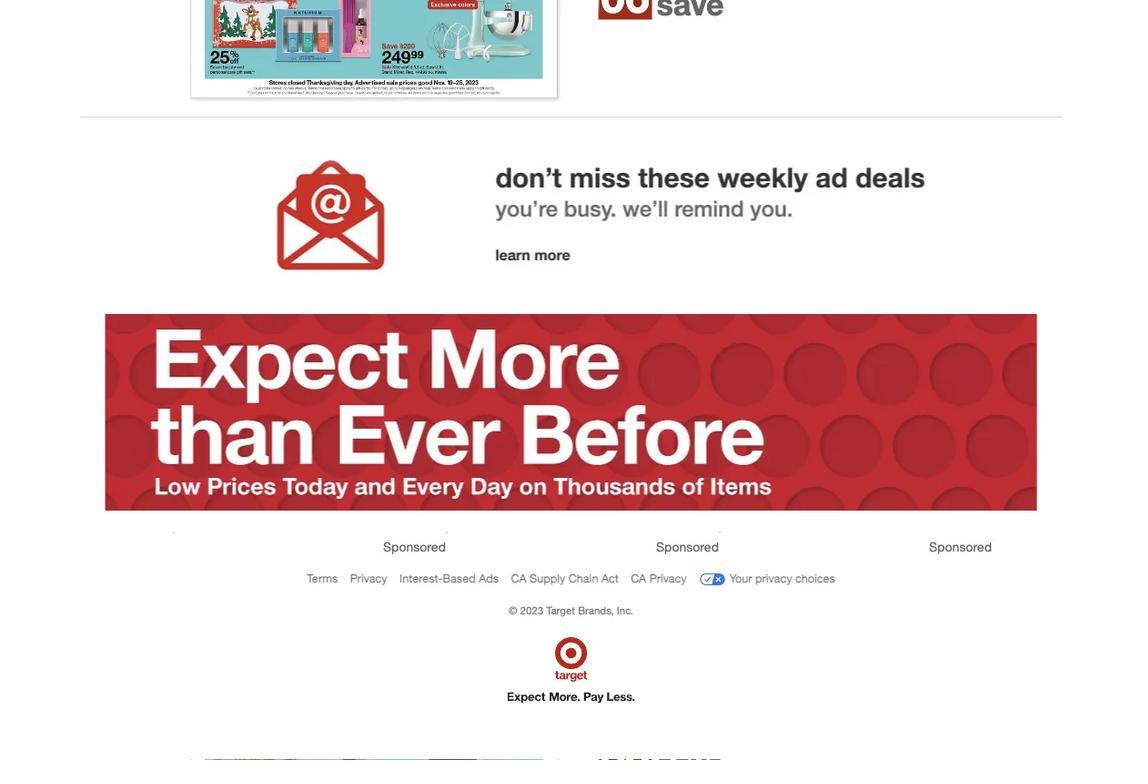 Task type: vqa. For each thing, say whether or not it's contained in the screenshot.
current
no



Task type: describe. For each thing, give the bounding box(es) containing it.
target
[[547, 604, 575, 617]]

expect more than ever before. low prices today and every day on thousands of items. image
[[105, 314, 1037, 511]]

1 sponsored from the left
[[383, 539, 446, 555]]

terms
[[307, 571, 338, 586]]

interest-based ads link
[[400, 571, 499, 586]]

inc.
[[617, 604, 634, 617]]

choices
[[796, 571, 835, 586]]

1 privacy from the left
[[350, 571, 387, 586]]

interest-
[[400, 571, 443, 586]]

ca privacy link
[[631, 571, 687, 586]]

ads
[[479, 571, 499, 586]]

ca supply chain act
[[511, 571, 619, 586]]

act
[[602, 571, 619, 586]]

3 sponsored from the left
[[929, 539, 992, 555]]



Task type: locate. For each thing, give the bounding box(es) containing it.
1 ca from the left
[[511, 571, 527, 586]]

0 horizontal spatial ca
[[511, 571, 527, 586]]

terms link
[[307, 571, 338, 586]]

2 horizontal spatial sponsored
[[929, 539, 992, 555]]

1 horizontal spatial ca
[[631, 571, 647, 586]]

your
[[730, 571, 752, 586]]

ca left supply on the bottom
[[511, 571, 527, 586]]

privacy
[[350, 571, 387, 586], [650, 571, 687, 586]]

ca
[[511, 571, 527, 586], [631, 571, 647, 586]]

0 horizontal spatial privacy
[[350, 571, 387, 586]]

interest-based ads
[[400, 571, 499, 586]]

2 sponsored from the left
[[656, 539, 719, 555]]

ca supply chain act link
[[511, 571, 619, 586]]

2023
[[520, 604, 544, 617]]

your privacy choices
[[730, 571, 835, 586]]

view the weekly ad image
[[190, 0, 558, 99]]

privacy left ccpa image
[[650, 571, 687, 586]]

chain
[[569, 571, 598, 586]]

2 ca from the left
[[631, 571, 647, 586]]

privacy right terms link
[[350, 571, 387, 586]]

ca right act
[[631, 571, 647, 586]]

ca for ca privacy
[[631, 571, 647, 586]]

based
[[443, 571, 476, 586]]

1 horizontal spatial sponsored
[[656, 539, 719, 555]]

© 2023 target brands, inc.
[[509, 604, 634, 617]]

0 horizontal spatial sponsored
[[383, 539, 446, 555]]

ca for ca supply chain act
[[511, 571, 527, 586]]

©
[[509, 604, 517, 617]]

1 horizontal spatial privacy
[[650, 571, 687, 586]]

your privacy choices link
[[699, 566, 835, 593]]

privacy
[[756, 571, 792, 586]]

privacy link
[[350, 571, 387, 586]]

ca privacy
[[631, 571, 687, 586]]

supply
[[530, 571, 566, 586]]

brands,
[[578, 604, 614, 617]]

sponsored
[[383, 539, 446, 555], [656, 539, 719, 555], [929, 539, 992, 555]]

ccpa image
[[699, 566, 726, 593]]

2 privacy from the left
[[650, 571, 687, 586]]

don't miss these weekly ad deals. you're busy. we'll remind you. sign up now. image
[[97, 118, 1045, 314]]



